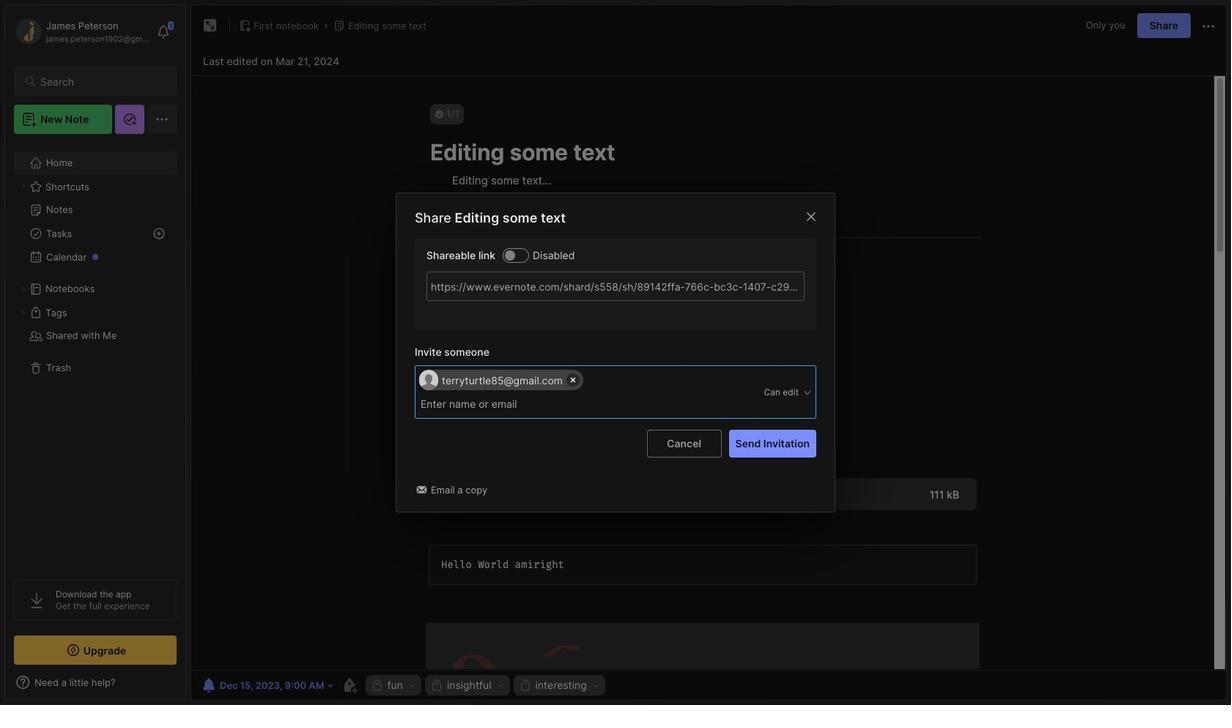 Task type: locate. For each thing, give the bounding box(es) containing it.
tree
[[5, 143, 185, 566]]

tree inside main element
[[5, 143, 185, 566]]

None search field
[[40, 73, 163, 90]]

expand notebooks image
[[19, 285, 28, 294]]

Add tag field
[[419, 397, 595, 413]]

none search field inside main element
[[40, 73, 163, 90]]

expand note image
[[202, 17, 219, 34]]

note window element
[[191, 4, 1227, 701]]

Note Editor text field
[[191, 75, 1226, 670]]



Task type: vqa. For each thing, say whether or not it's contained in the screenshot.
search field
yes



Task type: describe. For each thing, give the bounding box(es) containing it.
add tag image
[[340, 677, 358, 695]]

expand tags image
[[19, 308, 28, 317]]

Search text field
[[40, 75, 163, 89]]

close image
[[802, 208, 820, 226]]

Shared URL text field
[[426, 272, 805, 301]]

shared link switcher image
[[505, 250, 515, 260]]

Select permission field
[[693, 386, 813, 399]]

main element
[[0, 0, 191, 706]]



